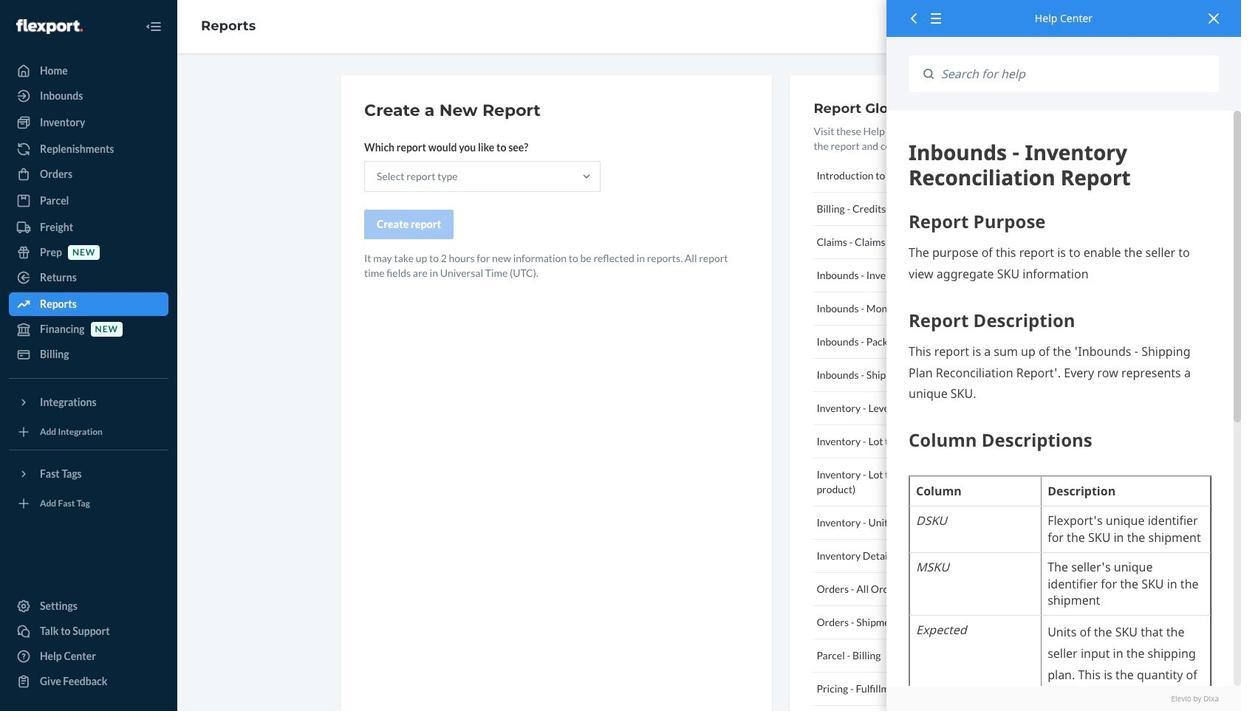 Task type: locate. For each thing, give the bounding box(es) containing it.
Search search field
[[934, 55, 1219, 93]]

close navigation image
[[145, 18, 163, 35]]



Task type: vqa. For each thing, say whether or not it's contained in the screenshot.
the left ORDERS
no



Task type: describe. For each thing, give the bounding box(es) containing it.
flexport logo image
[[16, 19, 83, 34]]



